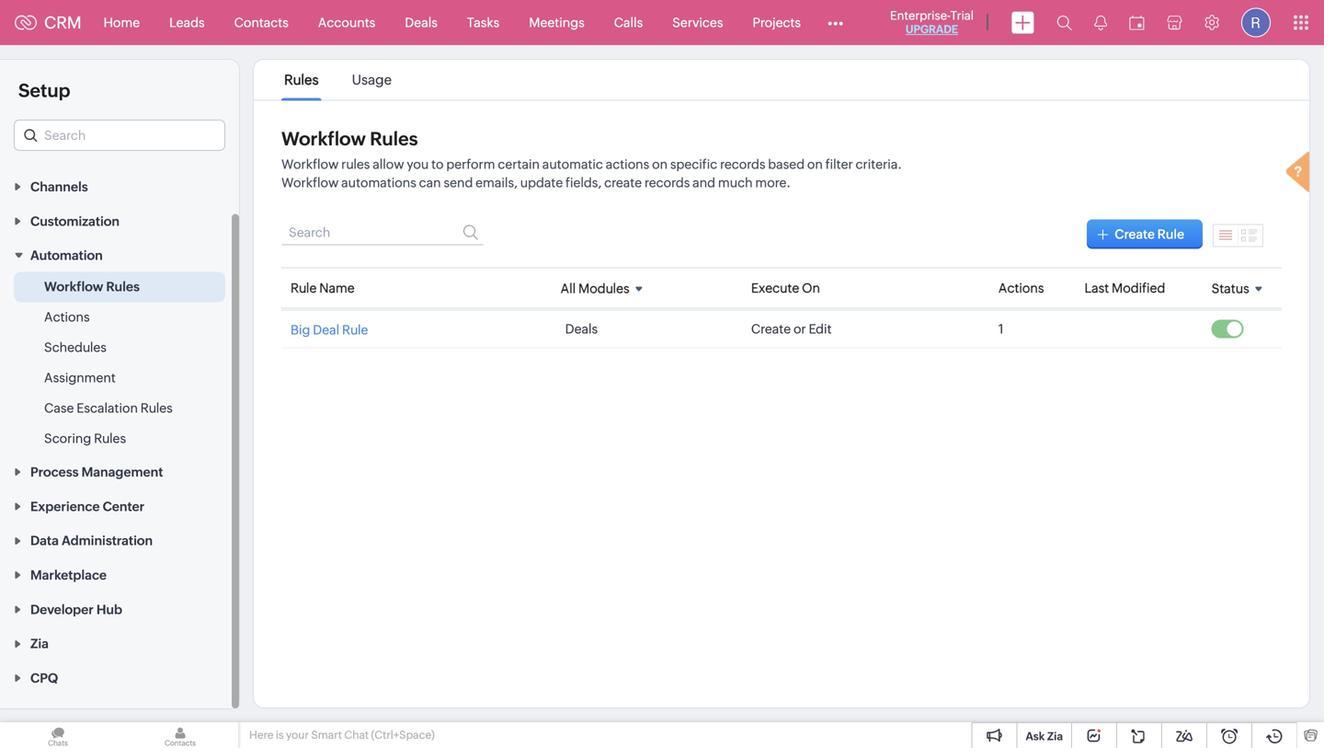 Task type: locate. For each thing, give the bounding box(es) containing it.
update
[[521, 175, 563, 190]]

accounts
[[318, 15, 376, 30]]

workflow rules up rules
[[282, 128, 418, 150]]

deals
[[405, 15, 438, 30], [565, 322, 598, 336]]

2 vertical spatial rule
[[342, 322, 368, 337]]

0 horizontal spatial rule
[[291, 281, 317, 295]]

actions up schedules
[[44, 310, 90, 325]]

workflow rules
[[282, 128, 418, 150], [44, 279, 140, 294]]

1 vertical spatial create
[[752, 322, 791, 336]]

records down specific
[[645, 175, 690, 190]]

zia right the 'ask'
[[1048, 730, 1064, 743]]

records up much
[[720, 157, 766, 172]]

experience center
[[30, 499, 145, 514]]

create inside 'button'
[[1115, 227, 1156, 242]]

usage link
[[349, 72, 395, 88]]

search element
[[1046, 0, 1084, 45]]

0 vertical spatial records
[[720, 157, 766, 172]]

assignment
[[44, 371, 116, 385]]

here is your smart chat (ctrl+space)
[[249, 729, 435, 741]]

chats image
[[0, 722, 116, 748]]

1 on from the left
[[652, 157, 668, 172]]

meetings link
[[515, 0, 600, 45]]

workflow up actions link
[[44, 279, 103, 294]]

to
[[432, 157, 444, 172]]

Search text field
[[15, 121, 225, 150]]

signals element
[[1084, 0, 1119, 45]]

setup
[[18, 80, 70, 101]]

calendar image
[[1130, 15, 1146, 30]]

1 horizontal spatial rule
[[342, 322, 368, 337]]

modules
[[579, 281, 630, 296]]

logo image
[[15, 15, 37, 30]]

assignment link
[[44, 369, 116, 387]]

0 vertical spatial zia
[[30, 636, 49, 651]]

workflow
[[282, 128, 366, 150], [282, 157, 339, 172], [282, 175, 339, 190], [44, 279, 103, 294]]

zia up cpq
[[30, 636, 49, 651]]

on left filter
[[808, 157, 823, 172]]

1 vertical spatial rule
[[291, 281, 317, 295]]

all
[[561, 281, 576, 296]]

0 horizontal spatial actions
[[44, 310, 90, 325]]

on right actions
[[652, 157, 668, 172]]

schedules link
[[44, 338, 107, 357]]

actions
[[606, 157, 650, 172]]

actions link
[[44, 308, 90, 326]]

ask zia
[[1026, 730, 1064, 743]]

last modified
[[1085, 281, 1166, 295]]

on
[[802, 281, 821, 295]]

channels
[[30, 179, 88, 194]]

case escalation rules
[[44, 401, 173, 416]]

edit
[[809, 322, 832, 336]]

and
[[693, 175, 716, 190]]

accounts link
[[303, 0, 390, 45]]

contacts link
[[220, 0, 303, 45]]

cpq
[[30, 671, 58, 686]]

0 horizontal spatial workflow rules
[[44, 279, 140, 294]]

list
[[268, 60, 409, 100]]

big deal rule
[[291, 322, 368, 337]]

1 vertical spatial actions
[[44, 310, 90, 325]]

0 horizontal spatial create
[[752, 322, 791, 336]]

0 vertical spatial deals
[[405, 15, 438, 30]]

rule right "deal"
[[342, 322, 368, 337]]

projects
[[753, 15, 801, 30]]

rule left name
[[291, 281, 317, 295]]

zia inside dropdown button
[[30, 636, 49, 651]]

rules down contacts
[[284, 72, 319, 88]]

contacts
[[234, 15, 289, 30]]

list containing rules
[[268, 60, 409, 100]]

scoring rules link
[[44, 429, 126, 448]]

0 horizontal spatial zia
[[30, 636, 49, 651]]

1 vertical spatial deals
[[565, 322, 598, 336]]

allow
[[373, 157, 404, 172]]

enterprise-trial upgrade
[[891, 9, 974, 35]]

1 vertical spatial zia
[[1048, 730, 1064, 743]]

rule name
[[291, 281, 355, 295]]

workflow rules allow you to perform certain automatic actions on specific records based on filter criteria. workflow automations can send emails, update fields, create records and much more.
[[282, 157, 903, 190]]

based
[[769, 157, 805, 172]]

rule up the modified
[[1158, 227, 1185, 242]]

deals link
[[390, 0, 453, 45]]

on
[[652, 157, 668, 172], [808, 157, 823, 172]]

rules inside 'link'
[[106, 279, 140, 294]]

you
[[407, 157, 429, 172]]

1 horizontal spatial actions
[[999, 281, 1045, 295]]

create
[[605, 175, 642, 190]]

can
[[419, 175, 441, 190]]

None field
[[14, 120, 225, 151]]

developer hub
[[30, 602, 122, 617]]

enterprise-
[[891, 9, 951, 23]]

0 vertical spatial actions
[[999, 281, 1045, 295]]

cpq button
[[0, 660, 239, 695]]

meetings
[[529, 15, 585, 30]]

1 horizontal spatial create
[[1115, 227, 1156, 242]]

create left or in the right top of the page
[[752, 322, 791, 336]]

data
[[30, 533, 59, 548]]

execute
[[752, 281, 800, 295]]

create up the modified
[[1115, 227, 1156, 242]]

name
[[319, 281, 355, 295]]

send
[[444, 175, 473, 190]]

specific
[[671, 157, 718, 172]]

workflow rules up actions link
[[44, 279, 140, 294]]

deals down all
[[565, 322, 598, 336]]

execute on
[[752, 281, 821, 295]]

here
[[249, 729, 274, 741]]

process
[[30, 465, 79, 479]]

0 vertical spatial workflow rules
[[282, 128, 418, 150]]

actions
[[999, 281, 1045, 295], [44, 310, 90, 325]]

0 horizontal spatial on
[[652, 157, 668, 172]]

2 horizontal spatial rule
[[1158, 227, 1185, 242]]

emails,
[[476, 175, 518, 190]]

developer
[[30, 602, 94, 617]]

0 vertical spatial rule
[[1158, 227, 1185, 242]]

customization
[[30, 214, 120, 229]]

1 horizontal spatial zia
[[1048, 730, 1064, 743]]

zia button
[[0, 626, 239, 660]]

tasks link
[[453, 0, 515, 45]]

big
[[291, 322, 310, 337]]

rules down automation dropdown button
[[106, 279, 140, 294]]

data administration
[[30, 533, 153, 548]]

actions up 1
[[999, 281, 1045, 295]]

experience
[[30, 499, 100, 514]]

1
[[999, 322, 1004, 336]]

1 horizontal spatial on
[[808, 157, 823, 172]]

create for create or edit
[[752, 322, 791, 336]]

rule inside 'button'
[[1158, 227, 1185, 242]]

zia
[[30, 636, 49, 651], [1048, 730, 1064, 743]]

trial
[[951, 9, 974, 23]]

is
[[276, 729, 284, 741]]

1 vertical spatial workflow rules
[[44, 279, 140, 294]]

deals left the tasks link
[[405, 15, 438, 30]]

0 horizontal spatial records
[[645, 175, 690, 190]]

0 vertical spatial create
[[1115, 227, 1156, 242]]



Task type: describe. For each thing, give the bounding box(es) containing it.
scoring rules
[[44, 431, 126, 446]]

workflow up rules
[[282, 128, 366, 150]]

workflow rules link
[[44, 278, 140, 296]]

more.
[[756, 175, 791, 190]]

2 on from the left
[[808, 157, 823, 172]]

home
[[104, 15, 140, 30]]

customization button
[[0, 203, 239, 238]]

all modules
[[561, 281, 630, 296]]

profile image
[[1242, 8, 1272, 37]]

workflow left rules
[[282, 157, 339, 172]]

profile element
[[1231, 0, 1283, 45]]

contacts image
[[122, 722, 238, 748]]

rules inside list
[[284, 72, 319, 88]]

services
[[673, 15, 724, 30]]

crm link
[[15, 13, 82, 32]]

0 horizontal spatial deals
[[405, 15, 438, 30]]

create menu image
[[1012, 12, 1035, 34]]

deal
[[313, 322, 340, 337]]

perform
[[447, 157, 496, 172]]

your
[[286, 729, 309, 741]]

tasks
[[467, 15, 500, 30]]

escalation
[[77, 401, 138, 416]]

marketplace
[[30, 568, 107, 582]]

modified
[[1112, 281, 1166, 295]]

rules down 'case escalation rules' link
[[94, 431, 126, 446]]

developer hub button
[[0, 592, 239, 626]]

center
[[103, 499, 145, 514]]

rules right escalation on the bottom of the page
[[141, 401, 173, 416]]

Search text field
[[282, 219, 484, 245]]

(ctrl+space)
[[371, 729, 435, 741]]

crm
[[44, 13, 82, 32]]

administration
[[62, 533, 153, 548]]

workflow left automations
[[282, 175, 339, 190]]

create menu element
[[1001, 0, 1046, 45]]

process management button
[[0, 454, 239, 489]]

create or edit
[[752, 322, 832, 336]]

1 vertical spatial records
[[645, 175, 690, 190]]

status
[[1212, 281, 1250, 296]]

create for create rule
[[1115, 227, 1156, 242]]

leads
[[169, 15, 205, 30]]

ask
[[1026, 730, 1045, 743]]

hub
[[96, 602, 122, 617]]

case escalation rules link
[[44, 399, 173, 417]]

certain
[[498, 157, 540, 172]]

All Modules field
[[561, 276, 650, 300]]

signals image
[[1095, 15, 1108, 30]]

scoring
[[44, 431, 91, 446]]

or
[[794, 322, 807, 336]]

rules up the allow
[[370, 128, 418, 150]]

home link
[[89, 0, 155, 45]]

smart
[[311, 729, 342, 741]]

automation
[[30, 248, 103, 263]]

calls
[[614, 15, 643, 30]]

automations
[[341, 175, 417, 190]]

actions inside automation region
[[44, 310, 90, 325]]

rules link
[[282, 72, 322, 88]]

rules
[[341, 157, 370, 172]]

Other Modules field
[[816, 8, 856, 37]]

create rule button
[[1088, 219, 1204, 249]]

case
[[44, 401, 74, 416]]

automation button
[[0, 238, 239, 272]]

1 horizontal spatial deals
[[565, 322, 598, 336]]

management
[[82, 465, 163, 479]]

1 horizontal spatial records
[[720, 157, 766, 172]]

1 horizontal spatial workflow rules
[[282, 128, 418, 150]]

big deal rule link
[[291, 321, 368, 337]]

marketplace button
[[0, 557, 239, 592]]

automatic
[[543, 157, 604, 172]]

channels button
[[0, 169, 239, 203]]

search image
[[1057, 15, 1073, 30]]

chat
[[344, 729, 369, 741]]

experience center button
[[0, 489, 239, 523]]

leads link
[[155, 0, 220, 45]]

upgrade
[[906, 23, 959, 35]]

calls link
[[600, 0, 658, 45]]

fields,
[[566, 175, 602, 190]]

services link
[[658, 0, 738, 45]]

last
[[1085, 281, 1110, 295]]

process management
[[30, 465, 163, 479]]

automation region
[[0, 272, 239, 454]]

Status field
[[1212, 276, 1270, 300]]

workflow rules inside automation region
[[44, 279, 140, 294]]

data administration button
[[0, 523, 239, 557]]

criteria.
[[856, 157, 903, 172]]

schedules
[[44, 340, 107, 355]]

workflow inside 'link'
[[44, 279, 103, 294]]

much
[[718, 175, 753, 190]]



Task type: vqa. For each thing, say whether or not it's contained in the screenshot.
top REGION
no



